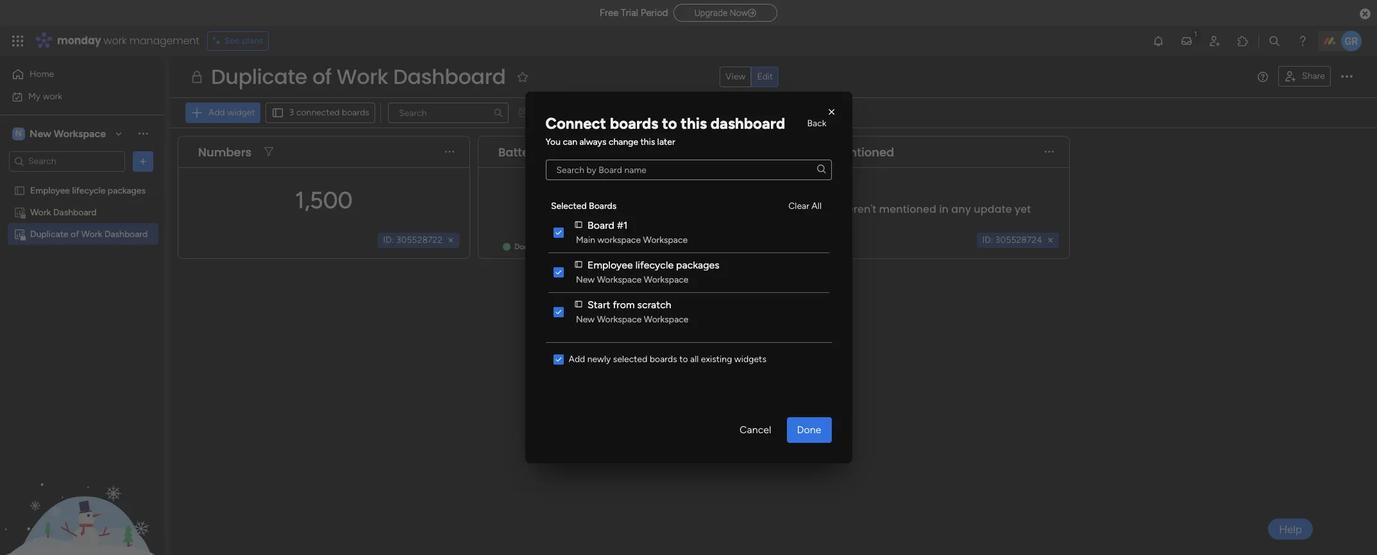 Task type: locate. For each thing, give the bounding box(es) containing it.
1 vertical spatial lifecycle
[[635, 259, 673, 271]]

work for my
[[43, 91, 62, 102]]

upgrade now
[[694, 8, 748, 18]]

plans
[[242, 35, 263, 46]]

0 vertical spatial employee lifecycle packages
[[30, 185, 146, 196]]

later
[[657, 137, 675, 148]]

id: left 305528722
[[383, 235, 394, 246]]

new right n
[[30, 127, 51, 140]]

new up start
[[576, 275, 594, 285]]

duplicate of work dashboard
[[211, 62, 506, 91], [30, 229, 148, 240]]

work down search in workspace field
[[30, 207, 51, 218]]

free trial period
[[600, 7, 668, 19]]

work right monday
[[104, 33, 127, 48]]

0 horizontal spatial work
[[30, 207, 51, 218]]

employee lifecycle packages up work dashboard
[[30, 185, 146, 196]]

new for employee lifecycle packages
[[576, 275, 594, 285]]

of
[[312, 62, 332, 91], [71, 229, 79, 240]]

1 horizontal spatial remove image
[[1046, 235, 1056, 246]]

workspace
[[54, 127, 106, 140], [643, 235, 687, 246], [597, 275, 641, 285], [644, 275, 688, 285], [597, 314, 641, 325], [644, 314, 688, 325]]

1 horizontal spatial this
[[681, 114, 707, 133]]

boards down duplicate of work dashboard field
[[342, 107, 369, 118]]

add to favorites image
[[516, 70, 529, 83]]

more dots image
[[445, 147, 454, 157]]

0 horizontal spatial id:
[[383, 235, 394, 246]]

2 id: from the left
[[683, 235, 694, 246]]

done right cancel
[[797, 424, 821, 436]]

to up "later"
[[662, 114, 677, 133]]

not started
[[704, 243, 745, 252]]

0 vertical spatial dashboard
[[393, 62, 506, 91]]

1 horizontal spatial dashboard
[[104, 229, 148, 240]]

new inside workspace selection element
[[30, 127, 51, 140]]

back button
[[802, 114, 832, 134]]

0 vertical spatial new
[[30, 127, 51, 140]]

0 vertical spatial packages
[[108, 185, 146, 196]]

2 horizontal spatial dashboard
[[393, 62, 506, 91]]

2 horizontal spatial id:
[[982, 235, 993, 246]]

0 horizontal spatial to
[[662, 114, 677, 133]]

1 vertical spatial private dashboard image
[[13, 206, 26, 218]]

inbox image
[[1180, 35, 1193, 47]]

1 new workspace workspace from the top
[[576, 275, 688, 285]]

2 v2 funnel image from the left
[[553, 147, 562, 157]]

lifecycle
[[72, 185, 105, 196], [635, 259, 673, 271]]

1 vertical spatial duplicate of work dashboard
[[30, 229, 148, 240]]

from
[[612, 299, 634, 311]]

to left all
[[679, 354, 688, 365]]

1 vertical spatial done
[[797, 424, 821, 436]]

remove image right 305528724 in the right top of the page
[[1046, 235, 1056, 246]]

1 horizontal spatial add
[[569, 354, 585, 365]]

None search field
[[388, 103, 509, 123]]

remove image
[[446, 235, 456, 246], [1046, 235, 1056, 246]]

0 vertical spatial done
[[514, 243, 533, 252]]

0 vertical spatial duplicate of work dashboard
[[211, 62, 506, 91]]

2 vertical spatial private dashboard image
[[13, 228, 26, 240]]

private dashboard image for duplicate of work dashboard
[[13, 228, 26, 240]]

working on it
[[554, 243, 600, 252]]

lifecycle down stuck
[[635, 259, 673, 271]]

work for monday
[[104, 33, 127, 48]]

packages
[[108, 185, 146, 196], [676, 259, 719, 271]]

1 horizontal spatial packages
[[676, 259, 719, 271]]

0 vertical spatial work
[[104, 33, 127, 48]]

remove image inside id: 305528722 element
[[446, 235, 456, 246]]

1 horizontal spatial you
[[816, 202, 836, 216]]

home button
[[8, 64, 138, 85]]

1 remove image from the left
[[446, 235, 456, 246]]

2 vertical spatial new
[[576, 314, 594, 325]]

see
[[224, 35, 240, 46]]

id: 305528722 element
[[378, 233, 459, 248]]

employee
[[30, 185, 70, 196], [587, 259, 633, 271]]

id: for id: 305528722
[[383, 235, 394, 246]]

it
[[596, 243, 600, 252]]

remove image right 305528722
[[446, 235, 456, 246]]

2 remove image from the left
[[1046, 235, 1056, 246]]

mentioned for weren't
[[879, 202, 936, 216]]

2 new workspace workspace from the top
[[576, 314, 688, 325]]

1 vertical spatial of
[[71, 229, 79, 240]]

to inside heading
[[662, 114, 677, 133]]

1 id: from the left
[[383, 235, 394, 246]]

workspace down scratch
[[644, 314, 688, 325]]

new workspace
[[30, 127, 106, 140]]

0 horizontal spatial v2 funnel image
[[265, 147, 273, 157]]

1 vertical spatial employee lifecycle packages
[[587, 259, 719, 271]]

id: 305528723
[[683, 235, 743, 246]]

in
[[939, 202, 949, 216]]

0 vertical spatial to
[[662, 114, 677, 133]]

employee lifecycle packages down stuck
[[587, 259, 719, 271]]

workspace down the from
[[597, 314, 641, 325]]

2 vertical spatial work
[[81, 229, 102, 240]]

share button
[[1278, 66, 1331, 87]]

board
[[587, 219, 614, 231]]

employee up work dashboard
[[30, 185, 70, 196]]

1 horizontal spatial work
[[104, 33, 127, 48]]

monday work management
[[57, 33, 199, 48]]

connect boards to this dashboard
[[546, 114, 785, 133]]

scratch
[[637, 299, 671, 311]]

duplicate down plans
[[211, 62, 307, 91]]

employee lifecycle packages
[[30, 185, 146, 196], [587, 259, 719, 271]]

i
[[798, 144, 801, 160]]

view
[[725, 71, 746, 82]]

0 horizontal spatial duplicate
[[30, 229, 68, 240]]

0 horizontal spatial lifecycle
[[72, 185, 105, 196]]

option
[[0, 179, 164, 182]]

id: for id: 305528723
[[683, 235, 694, 246]]

1 vertical spatial work
[[30, 207, 51, 218]]

this right arrow down image
[[681, 114, 707, 133]]

boards inside the connect boards to this dashboard heading
[[610, 114, 658, 133]]

1 vertical spatial add
[[569, 354, 585, 365]]

work down work dashboard
[[81, 229, 102, 240]]

widgets
[[734, 354, 766, 365]]

filter by person image
[[543, 106, 564, 119]]

employee down it
[[587, 259, 633, 271]]

id: left 305528724 in the right top of the page
[[982, 235, 993, 246]]

list box
[[0, 177, 164, 418], [546, 185, 832, 333]]

add for add newly selected boards to all existing widgets
[[569, 354, 585, 365]]

weren't
[[839, 202, 876, 216]]

workspace up search in workspace field
[[54, 127, 106, 140]]

0 vertical spatial employee
[[30, 185, 70, 196]]

private dashboard image for work dashboard
[[13, 206, 26, 218]]

3
[[289, 107, 294, 118]]

battery
[[498, 144, 540, 160]]

can
[[563, 137, 577, 148]]

of inside list box
[[71, 229, 79, 240]]

0 horizontal spatial you
[[546, 137, 561, 148]]

add
[[208, 107, 225, 118], [569, 354, 585, 365]]

free
[[600, 7, 619, 19]]

dashboard inside "banner"
[[393, 62, 506, 91]]

1 vertical spatial employee
[[587, 259, 633, 271]]

1 vertical spatial you
[[816, 202, 836, 216]]

id: for id: 305528724
[[982, 235, 993, 246]]

0 vertical spatial lifecycle
[[72, 185, 105, 196]]

duplicate down work dashboard
[[30, 229, 68, 240]]

1 horizontal spatial duplicate of work dashboard
[[211, 62, 506, 91]]

1 vertical spatial mentioned
[[879, 202, 936, 216]]

#1
[[617, 219, 627, 231]]

0 horizontal spatial employee lifecycle packages
[[30, 185, 146, 196]]

v2 funnel image
[[265, 147, 273, 157], [553, 147, 562, 157]]

0 horizontal spatial remove image
[[446, 235, 456, 246]]

board #1
[[587, 219, 627, 231]]

duplicate of work dashboard down work dashboard
[[30, 229, 148, 240]]

lottie animation image
[[0, 426, 164, 555]]

1 horizontal spatial v2 funnel image
[[553, 147, 562, 157]]

my work button
[[8, 86, 138, 107]]

0 horizontal spatial this
[[640, 137, 655, 148]]

0 vertical spatial new workspace workspace
[[576, 275, 688, 285]]

1 vertical spatial this
[[640, 137, 655, 148]]

add left the widget
[[208, 107, 225, 118]]

0 vertical spatial of
[[312, 62, 332, 91]]

Filter dashboard by text search field
[[388, 103, 509, 123]]

this
[[681, 114, 707, 133], [640, 137, 655, 148]]

you right clear
[[816, 202, 836, 216]]

work right my
[[43, 91, 62, 102]]

add inside add widget 'popup button'
[[208, 107, 225, 118]]

of up connected on the top of the page
[[312, 62, 332, 91]]

0 vertical spatial duplicate
[[211, 62, 307, 91]]

1 horizontal spatial id:
[[683, 235, 694, 246]]

1 vertical spatial new
[[576, 275, 594, 285]]

duplicate of work dashboard banner
[[170, 56, 1377, 128]]

1 vertical spatial dashboard
[[53, 207, 97, 218]]

None search field
[[546, 160, 832, 180]]

you for connect boards to this dashboard
[[546, 137, 561, 148]]

boards up change on the left top
[[610, 114, 658, 133]]

lifecycle up work dashboard
[[72, 185, 105, 196]]

private dashboard image
[[189, 69, 205, 85], [13, 206, 26, 218], [13, 228, 26, 240]]

new
[[30, 127, 51, 140], [576, 275, 594, 285], [576, 314, 594, 325]]

boards left all
[[650, 354, 677, 365]]

work inside button
[[43, 91, 62, 102]]

update
[[974, 202, 1012, 216]]

work
[[104, 33, 127, 48], [43, 91, 62, 102]]

0 horizontal spatial add
[[208, 107, 225, 118]]

Search by Board name search field
[[546, 160, 832, 180]]

select product image
[[12, 35, 24, 47]]

mentioned left in
[[879, 202, 936, 216]]

0 horizontal spatial work
[[43, 91, 62, 102]]

0 vertical spatial work
[[337, 62, 388, 91]]

remove image inside id: 305528724 element
[[1046, 235, 1056, 246]]

work inside 'duplicate of work dashboard' "banner"
[[337, 62, 388, 91]]

new workspace workspace down start from scratch
[[576, 314, 688, 325]]

0 vertical spatial add
[[208, 107, 225, 118]]

1 horizontal spatial employee lifecycle packages
[[587, 259, 719, 271]]

0 vertical spatial you
[[546, 137, 561, 148]]

Duplicate of Work Dashboard field
[[208, 62, 509, 91]]

1 vertical spatial duplicate
[[30, 229, 68, 240]]

add left newly
[[569, 354, 585, 365]]

0 vertical spatial mentioned
[[831, 144, 894, 160]]

0 horizontal spatial of
[[71, 229, 79, 240]]

more dots image
[[1045, 147, 1054, 157]]

duplicate of work dashboard up 3 connected boards
[[211, 62, 506, 91]]

v2 funnel image left can
[[553, 147, 562, 157]]

1 horizontal spatial done
[[797, 424, 821, 436]]

dashboard
[[393, 62, 506, 91], [53, 207, 97, 218], [104, 229, 148, 240]]

new workspace workspace up start from scratch
[[576, 275, 688, 285]]

1 vertical spatial work
[[43, 91, 62, 102]]

done
[[514, 243, 533, 252], [797, 424, 821, 436]]

remove image for id: 305528724
[[1046, 235, 1056, 246]]

1 vertical spatial new workspace workspace
[[576, 314, 688, 325]]

this left "later"
[[640, 137, 655, 148]]

search image
[[817, 165, 826, 174]]

to
[[662, 114, 677, 133], [679, 354, 688, 365]]

1 horizontal spatial list box
[[546, 185, 832, 333]]

workspace selection element
[[12, 126, 108, 141]]

1 horizontal spatial to
[[679, 354, 688, 365]]

2 horizontal spatial work
[[337, 62, 388, 91]]

1 horizontal spatial of
[[312, 62, 332, 91]]

3 id: from the left
[[982, 235, 993, 246]]

0 horizontal spatial list box
[[0, 177, 164, 418]]

mentioned
[[831, 144, 894, 160], [879, 202, 936, 216]]

0 horizontal spatial duplicate of work dashboard
[[30, 229, 148, 240]]

duplicate
[[211, 62, 307, 91], [30, 229, 68, 240]]

new down start
[[576, 314, 594, 325]]

started
[[720, 243, 745, 252]]

invite members image
[[1208, 35, 1221, 47]]

workspace right workspace
[[643, 235, 687, 246]]

list box containing employee lifecycle packages
[[0, 177, 164, 418]]

you
[[546, 137, 561, 148], [816, 202, 836, 216]]

boards
[[342, 107, 369, 118], [610, 114, 658, 133], [650, 354, 677, 365]]

1 horizontal spatial duplicate
[[211, 62, 307, 91]]

1 vertical spatial packages
[[676, 259, 719, 271]]

of down work dashboard
[[71, 229, 79, 240]]

done left working
[[514, 243, 533, 252]]

n
[[15, 128, 22, 139]]

id: right stuck
[[683, 235, 694, 246]]

mentioned right the was
[[831, 144, 894, 160]]

you left can
[[546, 137, 561, 148]]

0 vertical spatial this
[[681, 114, 707, 133]]

work up 3 connected boards
[[337, 62, 388, 91]]

workspace
[[597, 235, 641, 246]]

monday
[[57, 33, 101, 48]]

v2 funnel image right numbers
[[265, 147, 273, 157]]

add widget
[[208, 107, 255, 118]]



Task type: describe. For each thing, give the bounding box(es) containing it.
clear all button
[[783, 196, 826, 216]]

clear
[[788, 200, 809, 211]]

add newly selected boards to all existing widgets
[[569, 354, 766, 365]]

management
[[129, 33, 199, 48]]

id: 305528724 element
[[977, 233, 1059, 248]]

search everything image
[[1268, 35, 1281, 47]]

upgrade
[[694, 8, 728, 18]]

back
[[807, 118, 826, 129]]

selected
[[551, 201, 586, 212]]

existing
[[701, 354, 732, 365]]

see plans
[[224, 35, 263, 46]]

1 horizontal spatial lifecycle
[[635, 259, 673, 271]]

this inside heading
[[681, 114, 707, 133]]

start from scratch
[[587, 299, 671, 311]]

305528722
[[396, 235, 443, 246]]

help button
[[1268, 519, 1313, 540]]

view button
[[720, 67, 751, 87]]

1 v2 funnel image from the left
[[265, 147, 273, 157]]

workspace up the from
[[597, 275, 641, 285]]

boards
[[589, 201, 616, 212]]

help
[[1279, 523, 1302, 536]]

my
[[28, 91, 41, 102]]

change
[[609, 137, 638, 148]]

305528723
[[697, 235, 743, 246]]

connected
[[296, 107, 340, 118]]

1 vertical spatial to
[[679, 354, 688, 365]]

selected boards
[[551, 201, 616, 212]]

1,500
[[295, 186, 353, 214]]

duplicate of work dashboard inside "banner"
[[211, 62, 506, 91]]

public board image
[[13, 184, 26, 197]]

numbers
[[198, 144, 252, 160]]

clear all
[[788, 200, 821, 211]]

see plans button
[[207, 31, 269, 51]]

i was mentioned
[[798, 144, 894, 160]]

3 connected boards
[[289, 107, 369, 118]]

0 horizontal spatial packages
[[108, 185, 146, 196]]

3 connected boards button
[[265, 103, 375, 123]]

new workspace workspace for from
[[576, 314, 688, 325]]

dapulse close image
[[1360, 8, 1371, 21]]

you weren't mentioned in any update yet
[[816, 202, 1031, 216]]

id: 305528724
[[982, 235, 1042, 246]]

of inside "banner"
[[312, 62, 332, 91]]

start
[[587, 299, 610, 311]]

1 image
[[1190, 26, 1201, 41]]

close image
[[825, 106, 838, 119]]

0 horizontal spatial dashboard
[[53, 207, 97, 218]]

work dashboard
[[30, 207, 97, 218]]

widget
[[227, 107, 255, 118]]

not
[[704, 243, 718, 252]]

any
[[951, 202, 971, 216]]

lottie animation element
[[0, 426, 164, 555]]

mentioned for was
[[831, 144, 894, 160]]

id: 305528722
[[383, 235, 443, 246]]

selected
[[613, 354, 647, 365]]

all
[[690, 354, 699, 365]]

305528724
[[995, 235, 1042, 246]]

upgrade now link
[[673, 4, 777, 22]]

duplicate inside "banner"
[[211, 62, 307, 91]]

stuck
[[663, 243, 683, 252]]

arrow down image
[[649, 105, 665, 121]]

boards inside 3 connected boards popup button
[[342, 107, 369, 118]]

0 horizontal spatial employee
[[30, 185, 70, 196]]

0 vertical spatial private dashboard image
[[189, 69, 205, 85]]

help image
[[1296, 35, 1309, 47]]

my work
[[28, 91, 62, 102]]

always
[[580, 137, 606, 148]]

connect boards to this dashboard heading
[[546, 112, 787, 135]]

cancel
[[740, 424, 771, 436]]

Search in workspace field
[[27, 154, 107, 169]]

yet
[[1015, 202, 1031, 216]]

duplicate of work dashboard inside list box
[[30, 229, 148, 240]]

on
[[585, 243, 594, 252]]

connect
[[546, 114, 606, 133]]

new workspace workspace for lifecycle
[[576, 275, 688, 285]]

now
[[730, 8, 748, 18]]

2 vertical spatial dashboard
[[104, 229, 148, 240]]

remove image for id: 305528722
[[446, 235, 456, 246]]

selected boards heading
[[551, 199, 616, 213]]

main workspace workspace
[[576, 235, 687, 246]]

add widget button
[[185, 103, 260, 123]]

cancel button
[[729, 418, 782, 443]]

trial
[[621, 7, 638, 19]]

workspace up scratch
[[644, 275, 688, 285]]

newly
[[587, 354, 611, 365]]

done inside button
[[797, 424, 821, 436]]

add for add widget
[[208, 107, 225, 118]]

you for id: 305528724
[[816, 202, 836, 216]]

workspace image
[[12, 127, 25, 141]]

list box containing board #1
[[546, 185, 832, 333]]

working
[[554, 243, 583, 252]]

dashboard
[[711, 114, 785, 133]]

dapulse rightstroke image
[[748, 8, 756, 18]]

share
[[1302, 71, 1325, 81]]

search image
[[493, 108, 503, 118]]

0 horizontal spatial done
[[514, 243, 533, 252]]

apps image
[[1237, 35, 1250, 47]]

done button
[[787, 418, 832, 443]]

was
[[804, 144, 828, 160]]

notifications image
[[1152, 35, 1165, 47]]

all
[[811, 200, 821, 211]]

1 horizontal spatial work
[[81, 229, 102, 240]]

you can always change this later
[[546, 137, 675, 148]]

main
[[576, 235, 595, 246]]

workspace inside workspace selection element
[[54, 127, 106, 140]]

1 horizontal spatial employee
[[587, 259, 633, 271]]

submitted
[[609, 243, 645, 252]]

new for start from scratch
[[576, 314, 594, 325]]

home
[[30, 69, 54, 80]]

greg robinson image
[[1341, 31, 1362, 51]]

period
[[641, 7, 668, 19]]



Task type: vqa. For each thing, say whether or not it's contained in the screenshot.
the top Low
no



